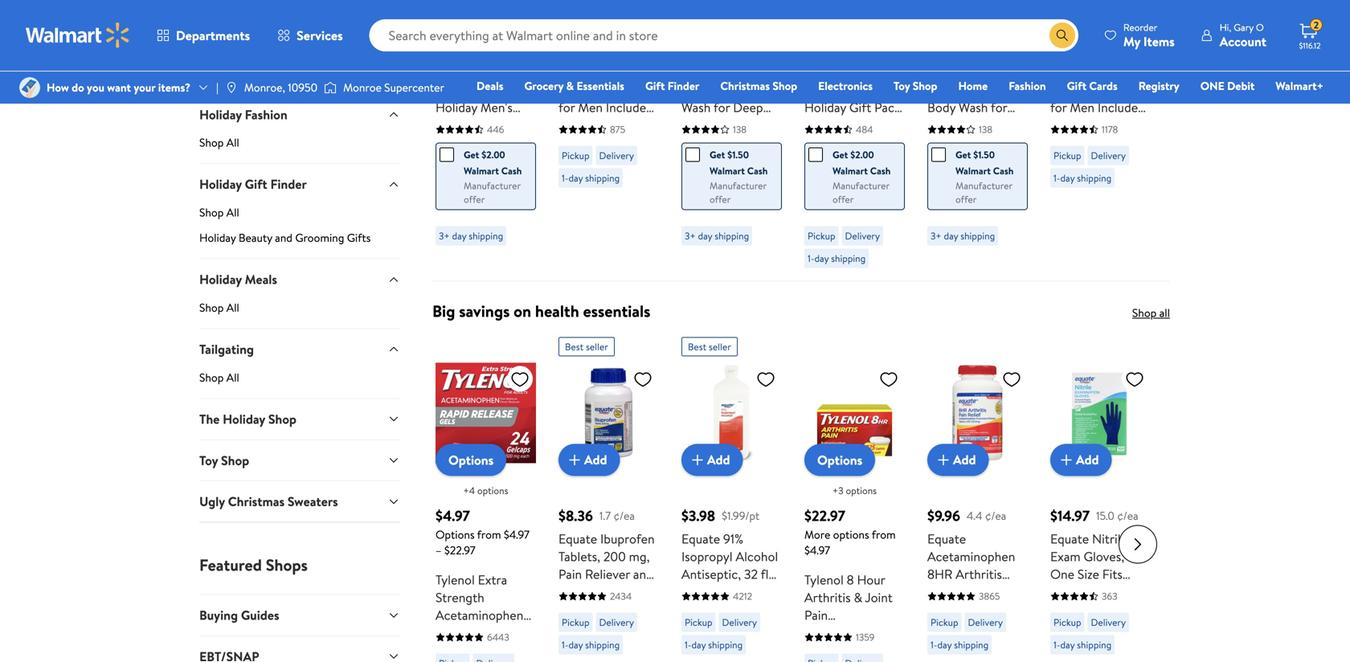 Task type: describe. For each thing, give the bounding box(es) containing it.
body inside "$15.00 ($50 value) old spice swagger holiday men's gift pack with body wash, dry spray, and 2in1 shampoo and conditioner"
[[436, 134, 464, 151]]

1 offer from the left
[[464, 192, 485, 206]]

buying
[[199, 606, 238, 624]]

the holiday shop
[[199, 410, 297, 428]]

shop all link for cough
[[199, 65, 400, 93]]

1.7
[[599, 508, 611, 524]]

& right mint
[[1129, 116, 1137, 134]]

equate inside '$3.98 $1.99/pt equate 91% isopropyl alcohol antiseptic, 32 fl oz'
[[681, 530, 720, 548]]

product group containing $22.97
[[804, 331, 905, 662]]

the holiday shop button
[[199, 398, 400, 439]]

your
[[134, 80, 155, 95]]

ugly christmas sweaters button
[[199, 481, 400, 522]]

5 shop all from the top
[[199, 370, 239, 385]]

men's inside "$15.00 ($50 value) old spice swagger holiday men's gift pack with body wash, dry spray, and 2in1 shampoo and conditioner"
[[480, 98, 513, 116]]

offer for $6.97 34.9 ¢/fl oz dove sugar cookie liquid body wash for deep nourishment holiday treats limited edition, 20 oz
[[956, 192, 977, 206]]

484
[[856, 122, 873, 136]]

$3.98 $1.99/pt equate 91% isopropyl alcohol antiseptic, 32 fl oz
[[681, 506, 778, 601]]

1-day shipping down the 500
[[562, 638, 620, 652]]

$22.97 inside "$22.97 more options from $4.97"
[[804, 506, 845, 526]]

wash, inside "$15.00 ($50 value) old spice swagger holiday men's gift pack with body wash, dry spray, and 2in1 shampoo and conditioner"
[[467, 134, 499, 151]]

fiji
[[837, 81, 853, 98]]

best seller for $8.36
[[565, 340, 608, 354]]

1 get from the left
[[464, 148, 479, 161]]

holiday inside $6.97 34.9 ¢/fl oz dove sugar cookie liquid body wash for deep nourishment holiday treats limited edition, 20 oz
[[927, 151, 969, 169]]

grooming
[[295, 230, 344, 246]]

|
[[216, 80, 218, 95]]

on
[[514, 300, 531, 322]]

best for $8.36
[[565, 340, 584, 354]]

1- for $10.00 axe apollo holiday gift pack for men includes sage & cedarwood body spray, antiperspirant deodorant stick & body wash, 3 count
[[562, 171, 569, 185]]

toy inside dropdown button
[[199, 451, 218, 469]]

finder inside dropdown button
[[270, 175, 307, 193]]

all
[[1159, 305, 1170, 321]]

 image for how do you want your items?
[[19, 77, 40, 98]]

& down rosemary
[[1081, 187, 1089, 204]]

$4.97 inside "$22.97 more options from $4.97"
[[804, 542, 830, 558]]

and down 484
[[871, 169, 891, 187]]

& right grocery
[[566, 78, 574, 94]]

buying guides button
[[199, 594, 400, 636]]

supercenter
[[384, 80, 444, 95]]

($50 for $15.00 ($50 value) old spice swagger holiday men's gift pack with body wash, dry spray, and 2in1 shampoo and conditioner
[[436, 63, 461, 81]]

gift inside '$10.00 axe apollo holiday gift pack for men includes sage & cedarwood body spray, antiperspirant deodorant stick & body wash, 3 count'
[[603, 81, 625, 98]]

32
[[744, 565, 758, 583]]

options link for $22.97
[[804, 444, 875, 476]]

2in1 inside "$15.00 ($50 value) old spice swagger holiday men's gift pack with body wash, dry spray, and 2in1 shampoo and conditioner"
[[496, 151, 516, 169]]

3 for $10.00 axe apollo holiday gift pack for men includes sage & cedarwood body spray, antiperspirant deodorant stick & body wash, 3 count
[[637, 204, 644, 222]]

count inside $9.96 4.4 ¢/ea equate acetaminophen 8hr arthritis pain relief extended- release caplets, 650 mg, 225 count
[[927, 654, 962, 662]]

8hr
[[927, 565, 953, 583]]

holiday beauty and grooming gifts
[[199, 230, 371, 246]]

account
[[1220, 33, 1267, 50]]

seller for $3.98
[[709, 340, 731, 354]]

gift inside '$10.00 axe phoenix holiday gift pack for men includes crushed mint & rosemary body spray, antiperspirant stick & body wash, 3 count'
[[1095, 81, 1117, 98]]

tylenol extra strength acetaminophen rapid release gels, 24 ct image
[[436, 363, 536, 463]]

walmart+
[[1276, 78, 1324, 94]]

1 horizontal spatial $4.97
[[504, 527, 530, 542]]

pickup down antiseptic,
[[685, 615, 712, 629]]

pickup for $10.00 axe apollo holiday gift pack for men includes sage & cedarwood body spray, antiperspirant deodorant stick & body wash, 3 count
[[562, 149, 590, 162]]

caplets, inside $9.96 4.4 ¢/ea equate acetaminophen 8hr arthritis pain relief extended- release caplets, 650 mg, 225 count
[[973, 618, 1018, 636]]

release inside $9.96 4.4 ¢/ea equate acetaminophen 8hr arthritis pain relief extended- release caplets, 650 mg, 225 count
[[927, 618, 970, 636]]

1 3+ day shipping from the left
[[439, 229, 503, 243]]

body right rosemary
[[1108, 134, 1137, 151]]

add for add to cart icon related to $8.36
[[584, 451, 607, 469]]

services button
[[264, 16, 357, 55]]

equate 91% isopropyl alcohol antiseptic, 32 fl oz image
[[681, 363, 782, 463]]

shop down holiday meals
[[199, 300, 224, 315]]

delivery for $10.00 axe phoenix holiday gift pack for men includes crushed mint & rosemary body spray, antiperspirant stick & body wash, 3 count
[[1091, 149, 1126, 162]]

swagger
[[469, 81, 516, 98]]

release inside tylenol extra strength acetaminophen rapid release gels, 24 ct
[[470, 624, 513, 642]]

all for cough
[[226, 65, 239, 81]]

sweaters
[[288, 493, 338, 510]]

$15.00 for $15.00 ($50 value) old spice swagger holiday men's gift pack with body wash, dry spray, and 2in1 shampoo and conditioner
[[436, 39, 476, 59]]

antiperspirant inside '$10.00 axe apollo holiday gift pack for men includes sage & cedarwood body spray, antiperspirant deodorant stick & body wash, 3 count'
[[559, 169, 638, 187]]

spray, for $15.00
[[436, 151, 469, 169]]

delivery for $10.00 axe apollo holiday gift pack for men includes sage & cedarwood body spray, antiperspirant deodorant stick & body wash, 3 count
[[599, 149, 634, 162]]

holiday inside "$15.00 ($50 value) old spice swagger holiday men's gift pack with body wash, dry spray, and 2in1 shampoo and conditioner"
[[436, 98, 477, 116]]

0 horizontal spatial acetaminophen
[[436, 606, 523, 624]]

departments
[[176, 27, 250, 44]]

& inside dropdown button
[[272, 36, 281, 53]]

nourishment for bark
[[681, 116, 754, 134]]

product group containing $8.36
[[559, 331, 659, 662]]

extended-
[[927, 601, 985, 618]]

acetaminophen inside $9.96 4.4 ¢/ea equate acetaminophen 8hr arthritis pain relief extended- release caplets, 650 mg, 225 count
[[927, 548, 1015, 565]]

the
[[199, 410, 220, 428]]

acetaminophen inside the tylenol 8 hour arthritis & joint pain acetaminophen caplets, 225 count
[[804, 624, 892, 642]]

essentials
[[577, 78, 624, 94]]

($50 for $15.00 ($50 value) old spice fiji men's holiday gift pack with 2in1 shampoo and conditioner, body wash,  and aluminum free spray
[[804, 63, 830, 81]]

Get $2.00 Walmart Cash checkbox
[[440, 147, 454, 162]]

138 for bark
[[733, 122, 747, 136]]

body down rosemary
[[1092, 187, 1120, 204]]

shop left all
[[1132, 305, 1157, 321]]

cold,
[[199, 36, 229, 53]]

and up free
[[859, 134, 879, 151]]

get $2.00 walmart cash for 1st get $2.00 walmart cash walmart plus, element
[[464, 148, 522, 178]]

gift inside "$15.00 ($50 value) old spice swagger holiday men's gift pack with body wash, dry spray, and 2in1 shampoo and conditioner"
[[436, 116, 458, 134]]

shop up toy shop dropdown button
[[268, 410, 297, 428]]

nourishment for cookie
[[927, 134, 1000, 151]]

equate for $14.97
[[1050, 530, 1089, 548]]

men for $10.00 axe phoenix holiday gift pack for men includes crushed mint & rosemary body spray, antiperspirant stick & body wash, 3 count
[[1070, 98, 1095, 116]]

stick for $10.00 axe phoenix holiday gift pack for men includes crushed mint & rosemary body spray, antiperspirant stick & body wash, 3 count
[[1050, 187, 1077, 204]]

tylenol 8 hour arthritis & joint pain acetaminophen caplets, 225 count
[[804, 571, 893, 662]]

 image for monroe, 10950
[[225, 81, 238, 94]]

oz inside '$3.98 $1.99/pt equate 91% isopropyl alcohol antiseptic, 32 fl oz'
[[681, 583, 694, 601]]

conditioner
[[436, 187, 502, 204]]

get $2.00 walmart cash for second get $2.00 walmart cash walmart plus, element from the left
[[833, 148, 891, 178]]

2in1 inside $15.00 ($50 value) old spice fiji men's holiday gift pack with 2in1 shampoo and conditioner, body wash,  and aluminum free spray
[[831, 116, 852, 134]]

featured
[[199, 554, 262, 576]]

phoenix
[[1077, 63, 1121, 81]]

34.9 for sugar
[[967, 41, 988, 57]]

spray
[[804, 204, 835, 222]]

3+ for dove sugar cookie liquid body wash for deep nourishment holiday treats limited edition, 20 oz
[[931, 229, 942, 243]]

value) for $15.00 ($50 value) old spice swagger holiday men's gift pack with body wash, dry spray, and 2in1 shampoo and conditioner
[[464, 63, 508, 81]]

relief
[[954, 583, 986, 601]]

christmas inside ugly christmas sweaters dropdown button
[[228, 493, 285, 510]]

shampoo inside $15.00 ($50 value) old spice fiji men's holiday gift pack with 2in1 shampoo and conditioner, body wash,  and aluminum free spray
[[804, 134, 856, 151]]

Search search field
[[369, 19, 1078, 51]]

from inside "$22.97 more options from $4.97"
[[872, 527, 896, 542]]

pack inside $15.00 ($50 value) old spice fiji men's holiday gift pack with 2in1 shampoo and conditioner, body wash,  and aluminum free spray
[[874, 98, 901, 116]]

and right beauty
[[275, 230, 292, 246]]

joint
[[865, 589, 893, 606]]

arthritis inside $9.96 4.4 ¢/ea equate acetaminophen 8hr arthritis pain relief extended- release caplets, 650 mg, 225 count
[[956, 565, 1002, 583]]

deodorant
[[559, 187, 619, 204]]

sugar
[[960, 63, 991, 81]]

holiday meals button
[[199, 258, 400, 300]]

options for $4.97
[[448, 451, 494, 469]]

¢/fl for peppermint
[[745, 41, 762, 57]]

caplets, inside the tylenol 8 hour arthritis & joint pain acetaminophen caplets, 225 count
[[804, 642, 850, 659]]

shop all link for meals
[[199, 300, 400, 328]]

flu
[[284, 36, 301, 53]]

1-day shipping down 4212
[[685, 638, 743, 652]]

mg, inside $9.96 4.4 ¢/ea equate acetaminophen 8hr arthritis pain relief extended- release caplets, 650 mg, 225 count
[[952, 636, 973, 654]]

0 vertical spatial finder
[[668, 78, 699, 94]]

add to cart image
[[1057, 450, 1076, 470]]

3 all from the top
[[226, 205, 239, 220]]

product group containing $3.98
[[681, 331, 782, 662]]

spray, inside '$10.00 axe apollo holiday gift pack for men includes sage & cedarwood body spray, antiperspirant deodorant stick & body wash, 3 count'
[[559, 151, 592, 169]]

one
[[1200, 78, 1225, 94]]

+3 options
[[833, 484, 877, 497]]

monroe
[[343, 80, 382, 95]]

next slide for product carousel list image
[[1119, 525, 1157, 564]]

¢/fl for sugar
[[991, 41, 1008, 57]]

holiday inside '$10.00 axe apollo holiday gift pack for men includes sage & cedarwood body spray, antiperspirant deodorant stick & body wash, 3 count'
[[559, 81, 600, 98]]

for inside $6.97 34.9 ¢/fl oz dove sugar cookie liquid body wash for deep nourishment holiday treats limited edition, 20 oz
[[991, 98, 1007, 116]]

old for $15.00 ($50 value) old spice swagger holiday men's gift pack with body wash, dry spray, and 2in1 shampoo and conditioner
[[511, 63, 531, 81]]

and inside $8.36 1.7 ¢/ea equate ibuprofen tablets, 200 mg, pain reliever and fever reducer, 500 count
[[633, 565, 653, 583]]

peppermint
[[714, 63, 779, 81]]

4212
[[733, 589, 752, 603]]

with for $15.00 ($50 value) old spice swagger holiday men's gift pack with body wash, dry spray, and 2in1 shampoo and conditioner
[[490, 116, 514, 134]]

manufacturer for $15.00 ($50 value) old spice fiji men's holiday gift pack with 2in1 shampoo and conditioner, body wash,  and aluminum free spray
[[833, 179, 890, 192]]

3 shop all link from the top
[[199, 205, 400, 227]]

pain inside the tylenol 8 hour arthritis & joint pain acetaminophen caplets, 225 count
[[804, 606, 828, 624]]

men's inside $15.00 ($50 value) old spice fiji men's holiday gift pack with 2in1 shampoo and conditioner, body wash,  and aluminum free spray
[[857, 81, 889, 98]]

add to cart image for $8.36
[[565, 450, 584, 470]]

body inside $6.97 34.9 ¢/fl oz dove sugar cookie liquid body wash for deep nourishment holiday treats limited edition, 20 oz
[[927, 98, 956, 116]]

875
[[610, 122, 625, 136]]

get $1.50 walmart cash walmart plus, element for dove peppermint bark liquid body wash for deep nourishment holiday treats limited edition, 20 oz
[[685, 147, 768, 179]]

body inside $6.97 34.9 ¢/fl oz dove peppermint bark liquid body wash for deep nourishment holiday treats limited edition, 20 oz
[[746, 81, 774, 98]]

pain inside $8.36 1.7 ¢/ea equate ibuprofen tablets, 200 mg, pain reliever and fever reducer, 500 count
[[559, 565, 582, 583]]

5 all from the top
[[226, 370, 239, 385]]

and down 446
[[472, 151, 492, 169]]

equate for $9.96
[[927, 530, 966, 548]]

free
[[864, 187, 889, 204]]

men for $10.00 axe apollo holiday gift pack for men includes sage & cedarwood body spray, antiperspirant deodorant stick & body wash, 3 count
[[578, 98, 603, 116]]

all for meals
[[226, 300, 239, 315]]

manufacturer offer for $6.97 34.9 ¢/fl oz dove sugar cookie liquid body wash for deep nourishment holiday treats limited edition, 20 oz
[[956, 179, 1012, 206]]

$22.97 inside $4.97 options from $4.97 – $22.97
[[444, 542, 476, 558]]

225 inside the tylenol 8 hour arthritis & joint pain acetaminophen caplets, 225 count
[[853, 642, 874, 659]]

want
[[107, 80, 131, 95]]

1 walmart from the left
[[464, 164, 499, 178]]

pickup for $9.96 4.4 ¢/ea equate acetaminophen 8hr arthritis pain relief extended- release caplets, 650 mg, 225 count
[[931, 615, 958, 629]]

alcohol
[[736, 548, 778, 565]]

cedarwood
[[559, 134, 623, 151]]

reorder
[[1123, 20, 1157, 34]]

ugly
[[199, 493, 225, 510]]

0 vertical spatial toy
[[894, 78, 910, 94]]

shop down holiday fashion
[[199, 135, 224, 150]]

gift inside holiday gift finder dropdown button
[[245, 175, 267, 193]]

2
[[1314, 18, 1319, 32]]

gift cards link
[[1060, 77, 1125, 94]]

wash for cookie
[[959, 98, 988, 116]]

deep for cookie
[[927, 116, 957, 134]]

count inside '$10.00 axe phoenix holiday gift pack for men includes crushed mint & rosemary body spray, antiperspirant stick & body wash, 3 count'
[[1096, 204, 1130, 222]]

add to favorites list, equate 91% isopropyl alcohol antiseptic, 32 fl oz image
[[756, 369, 776, 389]]

$6.97 for peppermint
[[681, 39, 715, 59]]

add to favorites list, equate acetaminophen 8hr arthritis pain relief extended-release caplets, 650 mg, 225 count image
[[1002, 369, 1021, 389]]

do
[[72, 80, 84, 95]]

manufacturer offer for $6.97 34.9 ¢/fl oz dove peppermint bark liquid body wash for deep nourishment holiday treats limited edition, 20 oz
[[710, 179, 767, 206]]

one debit
[[1200, 78, 1255, 94]]

options inside $4.97 options from $4.97 – $22.97
[[436, 527, 475, 542]]

conditioner,
[[804, 151, 874, 169]]

best for $3.98
[[688, 340, 706, 354]]

0 vertical spatial fashion
[[1009, 78, 1046, 94]]

5 shop all link from the top
[[199, 370, 400, 398]]

health
[[535, 300, 579, 322]]

1- for $9.96 4.4 ¢/ea equate acetaminophen 8hr arthritis pain relief extended- release caplets, 650 mg, 225 count
[[931, 638, 937, 652]]

shop down cold,
[[199, 65, 224, 81]]

fashion inside dropdown button
[[245, 106, 287, 123]]

limited for dove peppermint bark liquid body wash for deep nourishment holiday treats limited edition, 20 oz
[[681, 151, 723, 169]]

fits
[[1102, 565, 1123, 583]]

buying guides
[[199, 606, 279, 624]]

best seller for $3.98
[[688, 340, 731, 354]]

offer for $15.00 ($50 value) old spice fiji men's holiday gift pack with 2in1 shampoo and conditioner, body wash,  and aluminum free spray
[[833, 192, 854, 206]]

$10.00 axe phoenix holiday gift pack for men includes crushed mint & rosemary body spray, antiperspirant stick & body wash, 3 count
[[1050, 39, 1147, 222]]

& down cedarwood
[[559, 204, 567, 222]]

4.4
[[967, 508, 982, 524]]

home
[[958, 78, 988, 94]]

tylenol 8 hour arthritis & joint pain acetaminophen caplets, 225 count image
[[804, 363, 905, 463]]

and down dry on the top left of the page
[[490, 169, 510, 187]]

34.9 for peppermint
[[721, 41, 742, 57]]

get $1.50 walmart cash checkbox for dove sugar cookie liquid body wash for deep nourishment holiday treats limited edition, 20 oz
[[931, 147, 946, 162]]

225 inside $9.96 4.4 ¢/ea equate acetaminophen 8hr arthritis pain relief extended- release caplets, 650 mg, 225 count
[[976, 636, 997, 654]]

add to favorites list, tylenol 8 hour arthritis & joint pain acetaminophen caplets, 225 count image
[[879, 369, 898, 389]]

delivery for $15.00 ($50 value) old spice fiji men's holiday gift pack with 2in1 shampoo and conditioner, body wash,  and aluminum free spray
[[845, 229, 880, 243]]

exam
[[1050, 548, 1081, 565]]

1 cash from the left
[[501, 164, 522, 178]]

meals
[[245, 270, 277, 288]]

debit
[[1227, 78, 1255, 94]]

options inside "$22.97 more options from $4.97"
[[833, 527, 869, 542]]

holiday inside $15.00 ($50 value) old spice fiji men's holiday gift pack with 2in1 shampoo and conditioner, body wash,  and aluminum free spray
[[804, 98, 846, 116]]

from inside $4.97 options from $4.97 – $22.97
[[477, 527, 501, 542]]

christmas inside christmas shop link
[[720, 78, 770, 94]]

+4
[[463, 484, 475, 497]]

cash for $6.97 34.9 ¢/fl oz dove peppermint bark liquid body wash for deep nourishment holiday treats limited edition, 20 oz
[[747, 164, 768, 178]]

grocery & essentials
[[524, 78, 624, 94]]

crushed
[[1050, 116, 1097, 134]]

3 shop all from the top
[[199, 205, 239, 220]]

next slide for product carousel list image
[[1119, 51, 1157, 90]]

strength
[[436, 589, 484, 606]]

body down cedarwood
[[570, 204, 598, 222]]

shop left home
[[913, 78, 937, 94]]

fl
[[761, 565, 769, 583]]

registry
[[1139, 78, 1180, 94]]

antiseptic,
[[681, 565, 741, 583]]

options for $22.97
[[846, 484, 877, 497]]

product group containing $4.97
[[436, 331, 536, 662]]

count inside '$10.00 axe apollo holiday gift pack for men includes sage & cedarwood body spray, antiperspirant deodorant stick & body wash, 3 count'
[[559, 222, 593, 240]]

$2.00 for get $2.00 walmart cash checkbox
[[850, 148, 874, 161]]

holiday inside '$10.00 axe phoenix holiday gift pack for men includes crushed mint & rosemary body spray, antiperspirant stick & body wash, 3 count'
[[1050, 81, 1092, 98]]

wash, inside $15.00 ($50 value) old spice fiji men's holiday gift pack with 2in1 shampoo and conditioner, body wash,  and aluminum free spray
[[836, 169, 868, 187]]

pain inside $9.96 4.4 ¢/ea equate acetaminophen 8hr arthritis pain relief extended- release caplets, 650 mg, 225 count
[[927, 583, 951, 601]]

& inside the tylenol 8 hour arthritis & joint pain acetaminophen caplets, 225 count
[[854, 589, 862, 606]]

for inside $6.97 34.9 ¢/fl oz dove peppermint bark liquid body wash for deep nourishment holiday treats limited edition, 20 oz
[[714, 98, 730, 116]]

wash for bark
[[681, 98, 711, 116]]

shop left electronics link at the right top
[[773, 78, 797, 94]]

grocery
[[524, 78, 564, 94]]

pack inside '$10.00 axe phoenix holiday gift pack for men includes crushed mint & rosemary body spray, antiperspirant stick & body wash, 3 count'
[[1120, 81, 1147, 98]]

shop all for fashion
[[199, 135, 239, 150]]

pack inside '$10.00 axe apollo holiday gift pack for men includes sage & cedarwood body spray, antiperspirant deodorant stick & body wash, 3 count'
[[629, 81, 655, 98]]

138 for cookie
[[979, 122, 993, 136]]

$10.00 for $10.00 axe apollo holiday gift pack for men includes sage & cedarwood body spray, antiperspirant deodorant stick & body wash, 3 count
[[559, 39, 600, 59]]

registry link
[[1131, 77, 1187, 94]]

cash for $15.00 ($50 value) old spice fiji men's holiday gift pack with 2in1 shampoo and conditioner, body wash,  and aluminum free spray
[[870, 164, 891, 178]]

walmart for $6.97 34.9 ¢/fl oz dove peppermint bark liquid body wash for deep nourishment holiday treats limited edition, 20 oz
[[710, 164, 745, 178]]

dove for bark
[[681, 63, 711, 81]]

christmas shop
[[720, 78, 797, 94]]

add for add to cart image
[[1076, 451, 1099, 469]]



Task type: locate. For each thing, give the bounding box(es) containing it.
0 horizontal spatial mg,
[[629, 548, 650, 565]]

add to cart image
[[565, 450, 584, 470], [688, 450, 707, 470], [934, 450, 953, 470]]

2 get from the left
[[710, 148, 725, 161]]

1 horizontal spatial fashion
[[1009, 78, 1046, 94]]

2 ¢/ea from the left
[[985, 508, 1006, 524]]

2 horizontal spatial ¢/ea
[[1117, 508, 1138, 524]]

ibuprofen
[[600, 530, 655, 548]]

spray, inside '$10.00 axe phoenix holiday gift pack for men includes crushed mint & rosemary body spray, antiperspirant stick & body wash, 3 count'
[[1050, 151, 1084, 169]]

1 horizontal spatial limited
[[927, 169, 969, 187]]

20
[[681, 169, 696, 187], [927, 187, 942, 204]]

1 horizontal spatial mg,
[[952, 636, 973, 654]]

1 horizontal spatial $2.00
[[850, 148, 874, 161]]

pack left 446
[[461, 116, 487, 134]]

dove inside $6.97 34.9 ¢/fl oz dove sugar cookie liquid body wash for deep nourishment holiday treats limited edition, 20 oz
[[927, 63, 957, 81]]

0 horizontal spatial edition,
[[726, 151, 768, 169]]

add for add to cart icon corresponding to $3.98
[[707, 451, 730, 469]]

2 $15.00 from the left
[[804, 39, 845, 59]]

¢/ea
[[614, 508, 635, 524], [985, 508, 1006, 524], [1117, 508, 1138, 524]]

get right get $2.00 walmart cash checkbox
[[833, 148, 848, 161]]

3 inside '$10.00 axe apollo holiday gift pack for men includes sage & cedarwood body spray, antiperspirant deodorant stick & body wash, 3 count'
[[637, 204, 644, 222]]

treats down christmas shop
[[726, 134, 759, 151]]

liquid for sugar
[[970, 81, 1003, 98]]

0 horizontal spatial $2.00
[[482, 148, 505, 161]]

shop all
[[1132, 305, 1170, 321]]

1 horizontal spatial with
[[804, 116, 828, 134]]

holiday
[[559, 81, 600, 98], [1050, 81, 1092, 98], [436, 98, 477, 116], [804, 98, 846, 116], [199, 106, 242, 123], [681, 134, 723, 151], [927, 151, 969, 169], [199, 175, 242, 193], [199, 230, 236, 246], [199, 270, 242, 288], [223, 410, 265, 428]]

for right bark
[[714, 98, 730, 116]]

1 value) from the left
[[464, 63, 508, 81]]

gels,
[[436, 642, 463, 659]]

1 options link from the left
[[436, 444, 506, 476]]

options for $22.97
[[817, 451, 862, 469]]

edition,
[[726, 151, 768, 169], [972, 169, 1014, 187]]

1- for $15.00 ($50 value) old spice fiji men's holiday gift pack with 2in1 shampoo and conditioner, body wash,  and aluminum free spray
[[808, 251, 814, 265]]

2 add to cart image from the left
[[688, 450, 707, 470]]

0 horizontal spatial 34.9
[[721, 41, 742, 57]]

2 get $1.50 walmart cash from the left
[[956, 148, 1014, 178]]

100
[[1085, 583, 1104, 601]]

get $1.50 walmart cash walmart plus, element down bark
[[685, 147, 768, 179]]

1 horizontal spatial ¢/fl
[[991, 41, 1008, 57]]

shampoo
[[804, 134, 856, 151], [436, 169, 487, 187]]

$8.36
[[559, 506, 593, 526]]

1 add from the left
[[584, 451, 607, 469]]

1- down antiseptic,
[[685, 638, 692, 652]]

4 add from the left
[[1076, 451, 1099, 469]]

walmart image
[[26, 23, 130, 48]]

225 down joint
[[853, 642, 874, 659]]

equate ibuprofen tablets, 200 mg, pain reliever and fever reducer, 500 count image
[[559, 363, 659, 463]]

$10.00 for $10.00 axe phoenix holiday gift pack for men includes crushed mint & rosemary body spray, antiperspirant stick & body wash, 3 count
[[1050, 39, 1091, 59]]

2 offer from the left
[[710, 192, 731, 206]]

2 antiperspirant from the left
[[1050, 169, 1130, 187]]

$10.00 inside '$10.00 axe phoenix holiday gift pack for men includes crushed mint & rosemary body spray, antiperspirant stick & body wash, 3 count'
[[1050, 39, 1091, 59]]

1 horizontal spatial antiperspirant
[[1050, 169, 1130, 187]]

2 equate from the left
[[681, 530, 720, 548]]

wash, inside '$10.00 axe phoenix holiday gift pack for men includes crushed mint & rosemary body spray, antiperspirant stick & body wash, 3 count'
[[1050, 204, 1083, 222]]

get $2.00 walmart cash down 446
[[464, 148, 522, 178]]

1 vertical spatial fashion
[[245, 106, 287, 123]]

3+ day shipping for dove sugar cookie liquid body wash for deep nourishment holiday treats limited edition, 20 oz
[[931, 229, 995, 243]]

dove left sugar
[[927, 63, 957, 81]]

2 horizontal spatial 3+ day shipping
[[931, 229, 995, 243]]

tylenol for $22.97
[[804, 571, 844, 589]]

gift
[[645, 78, 665, 94], [1067, 78, 1087, 94], [603, 81, 625, 98], [1095, 81, 1117, 98], [849, 98, 871, 116], [436, 116, 458, 134], [245, 175, 267, 193]]

get $2.00 walmart cash
[[464, 148, 522, 178], [833, 148, 891, 178]]

20 inside $6.97 34.9 ¢/fl oz dove sugar cookie liquid body wash for deep nourishment holiday treats limited edition, 20 oz
[[927, 187, 942, 204]]

2434
[[610, 589, 632, 603]]

stick inside '$10.00 axe phoenix holiday gift pack for men includes crushed mint & rosemary body spray, antiperspirant stick & body wash, 3 count'
[[1050, 187, 1077, 204]]

1 horizontal spatial deep
[[927, 116, 957, 134]]

pickup down the spray
[[808, 229, 835, 243]]

0 horizontal spatial best
[[565, 340, 584, 354]]

2 liquid from the left
[[970, 81, 1003, 98]]

wash inside $6.97 34.9 ¢/fl oz dove peppermint bark liquid body wash for deep nourishment holiday treats limited edition, 20 oz
[[681, 98, 711, 116]]

items
[[1143, 33, 1175, 50]]

fashion
[[1009, 78, 1046, 94], [245, 106, 287, 123]]

3 for $10.00 axe phoenix holiday gift pack for men includes crushed mint & rosemary body spray, antiperspirant stick & body wash, 3 count
[[1086, 204, 1093, 222]]

4 cash from the left
[[993, 164, 1014, 178]]

($50 inside "$15.00 ($50 value) old spice swagger holiday men's gift pack with body wash, dry spray, and 2in1 shampoo and conditioner"
[[436, 63, 461, 81]]

0 vertical spatial shampoo
[[804, 134, 856, 151]]

spray,
[[436, 151, 469, 169], [559, 151, 592, 169], [1050, 151, 1084, 169]]

for inside '$10.00 axe apollo holiday gift pack for men includes sage & cedarwood body spray, antiperspirant deodorant stick & body wash, 3 count'
[[559, 98, 575, 116]]

get $1.50 walmart cash checkbox for dove peppermint bark liquid body wash for deep nourishment holiday treats limited edition, 20 oz
[[685, 147, 700, 162]]

$14.97 15.0 ¢/ea equate nitrile exam gloves, one size fits most, 100 count
[[1050, 506, 1142, 601]]

men
[[578, 98, 603, 116], [1070, 98, 1095, 116]]

2 best seller from the left
[[688, 340, 731, 354]]

0 vertical spatial 2in1
[[831, 116, 852, 134]]

delivery down 4212
[[722, 615, 757, 629]]

pack down toy shop link
[[874, 98, 901, 116]]

0 horizontal spatial old
[[511, 63, 531, 81]]

includes
[[606, 98, 651, 116], [1098, 98, 1143, 116]]

holiday fashion
[[199, 106, 287, 123]]

0 horizontal spatial tylenol
[[436, 571, 475, 589]]

1 34.9 from the left
[[721, 41, 742, 57]]

tylenol extra strength acetaminophen rapid release gels, 24 ct
[[436, 571, 523, 659]]

shampoo inside "$15.00 ($50 value) old spice swagger holiday men's gift pack with body wash, dry spray, and 2in1 shampoo and conditioner"
[[436, 169, 487, 187]]

treats for dove peppermint bark liquid body wash for deep nourishment holiday treats limited edition, 20 oz
[[726, 134, 759, 151]]

shop all link
[[199, 65, 400, 93], [199, 135, 400, 163], [199, 205, 400, 227], [199, 300, 400, 328], [199, 370, 400, 398]]

$15.00 inside "$15.00 ($50 value) old spice swagger holiday men's gift pack with body wash, dry spray, and 2in1 shampoo and conditioner"
[[436, 39, 476, 59]]

0 horizontal spatial limited
[[681, 151, 723, 169]]

get $1.50 walmart cash left get $2.00 walmart cash checkbox
[[710, 148, 768, 178]]

shampoo down get $2.00 walmart cash option
[[436, 169, 487, 187]]

1 $10.00 from the left
[[559, 39, 600, 59]]

0 horizontal spatial 3+
[[439, 229, 450, 243]]

2 horizontal spatial $4.97
[[804, 542, 830, 558]]

gift inside gift cards link
[[1067, 78, 1087, 94]]

deep for bark
[[733, 98, 763, 116]]

add to cart image for $3.98
[[688, 450, 707, 470]]

offer for $6.97 34.9 ¢/fl oz dove peppermint bark liquid body wash for deep nourishment holiday treats limited edition, 20 oz
[[710, 192, 731, 206]]

tylenol left 8 at the right bottom of page
[[804, 571, 844, 589]]

0 horizontal spatial treats
[[726, 134, 759, 151]]

pack inside "$15.00 ($50 value) old spice swagger holiday men's gift pack with body wash, dry spray, and 2in1 shampoo and conditioner"
[[461, 116, 487, 134]]

essentials
[[583, 300, 650, 322]]

old for $15.00 ($50 value) old spice fiji men's holiday gift pack with 2in1 shampoo and conditioner, body wash,  and aluminum free spray
[[879, 63, 900, 81]]

4 offer from the left
[[956, 192, 977, 206]]

includes inside '$10.00 axe phoenix holiday gift pack for men includes crushed mint & rosemary body spray, antiperspirant stick & body wash, 3 count'
[[1098, 98, 1143, 116]]

treats inside $6.97 34.9 ¢/fl oz dove sugar cookie liquid body wash for deep nourishment holiday treats limited edition, 20 oz
[[972, 151, 1005, 169]]

$1.99/pt
[[722, 508, 760, 524]]

1- down the 500
[[562, 638, 569, 652]]

3 add to cart image from the left
[[934, 450, 953, 470]]

gift up 875
[[603, 81, 625, 98]]

offer
[[464, 192, 485, 206], [710, 192, 731, 206], [833, 192, 854, 206], [956, 192, 977, 206]]

acetaminophen up 6443
[[436, 606, 523, 624]]

equate nitrile exam gloves, one size fits most, 100 count image
[[1050, 363, 1151, 463]]

1 horizontal spatial get $1.50 walmart cash walmart plus, element
[[931, 147, 1014, 179]]

0 horizontal spatial toy shop
[[199, 451, 249, 469]]

2 wash from the left
[[959, 98, 988, 116]]

¢/ea inside $9.96 4.4 ¢/ea equate acetaminophen 8hr arthritis pain relief extended- release caplets, 650 mg, 225 count
[[985, 508, 1006, 524]]

& right sage
[[588, 116, 597, 134]]

1 ¢/fl from the left
[[745, 41, 762, 57]]

3 add button from the left
[[927, 444, 989, 476]]

2 horizontal spatial add to cart image
[[934, 450, 953, 470]]

ugly christmas sweaters
[[199, 493, 338, 510]]

3 inside '$10.00 axe phoenix holiday gift pack for men includes crushed mint & rosemary body spray, antiperspirant stick & body wash, 3 count'
[[1086, 204, 1093, 222]]

1 best from the left
[[565, 340, 584, 354]]

2 add button from the left
[[681, 444, 743, 476]]

christmas right "ugly"
[[228, 493, 285, 510]]

men inside '$10.00 axe apollo holiday gift pack for men includes sage & cedarwood body spray, antiperspirant deodorant stick & body wash, 3 count'
[[578, 98, 603, 116]]

2 walmart from the left
[[710, 164, 745, 178]]

toy shop up "ugly"
[[199, 451, 249, 469]]

value)
[[464, 63, 508, 81], [833, 63, 876, 81]]

1 horizontal spatial men's
[[857, 81, 889, 98]]

0 horizontal spatial liquid
[[710, 81, 743, 98]]

1 liquid from the left
[[710, 81, 743, 98]]

count inside the tylenol 8 hour arthritis & joint pain acetaminophen caplets, 225 count
[[804, 659, 839, 662]]

holiday meals
[[199, 270, 277, 288]]

how do you want your items?
[[47, 80, 190, 95]]

add to favorites list, tylenol extra strength acetaminophen rapid release gels, 24 ct image
[[510, 369, 530, 389]]

1 horizontal spatial old
[[879, 63, 900, 81]]

pickup for $14.97 15.0 ¢/ea equate nitrile exam gloves, one size fits most, 100 count
[[1054, 615, 1081, 629]]

1 horizontal spatial 3+
[[685, 229, 696, 243]]

34.9 up peppermint
[[721, 41, 742, 57]]

3 for from the left
[[991, 98, 1007, 116]]

1 horizontal spatial release
[[927, 618, 970, 636]]

138 down christmas shop
[[733, 122, 747, 136]]

shop all link up holiday beauty and grooming gifts
[[199, 205, 400, 227]]

wash down gift finder
[[681, 98, 711, 116]]

spray, up "conditioner"
[[436, 151, 469, 169]]

treats for dove sugar cookie liquid body wash for deep nourishment holiday treats limited edition, 20 oz
[[972, 151, 1005, 169]]

1 manufacturer offer from the left
[[464, 179, 521, 206]]

1- for $14.97 15.0 ¢/ea equate nitrile exam gloves, one size fits most, 100 count
[[1054, 638, 1060, 652]]

+3
[[833, 484, 843, 497]]

toy shop inside dropdown button
[[199, 451, 249, 469]]

1 vertical spatial $22.97
[[444, 542, 476, 558]]

2 $2.00 from the left
[[850, 148, 874, 161]]

0 horizontal spatial spice
[[436, 81, 465, 98]]

limited for dove sugar cookie liquid body wash for deep nourishment holiday treats limited edition, 20 oz
[[927, 169, 969, 187]]

1-day shipping down 100
[[1054, 638, 1112, 652]]

for down the home link
[[991, 98, 1007, 116]]

and right 200 at the left bottom of page
[[633, 565, 653, 583]]

1 vertical spatial finder
[[270, 175, 307, 193]]

includes up 1178
[[1098, 98, 1143, 116]]

1 horizontal spatial spice
[[804, 81, 834, 98]]

toy shop left home
[[894, 78, 937, 94]]

shop
[[199, 65, 224, 81], [773, 78, 797, 94], [913, 78, 937, 94], [199, 135, 224, 150], [199, 205, 224, 220], [199, 300, 224, 315], [1132, 305, 1157, 321], [199, 370, 224, 385], [268, 410, 297, 428], [221, 451, 249, 469]]

product group containing $9.96
[[927, 331, 1028, 662]]

get $1.50 walmart cash walmart plus, element down the home link
[[931, 147, 1014, 179]]

1 horizontal spatial stick
[[1050, 187, 1077, 204]]

limited inside $6.97 34.9 ¢/fl oz dove peppermint bark liquid body wash for deep nourishment holiday treats limited edition, 20 oz
[[681, 151, 723, 169]]

reducer,
[[593, 583, 642, 601]]

$10.00
[[559, 39, 600, 59], [1050, 39, 1091, 59]]

$6.97 inside $6.97 34.9 ¢/fl oz dove sugar cookie liquid body wash for deep nourishment holiday treats limited edition, 20 oz
[[927, 39, 961, 59]]

2 cash from the left
[[747, 164, 768, 178]]

$6.97 up sugar
[[927, 39, 961, 59]]

edition, inside $6.97 34.9 ¢/fl oz dove sugar cookie liquid body wash for deep nourishment holiday treats limited edition, 20 oz
[[972, 169, 1014, 187]]

treats down the home link
[[972, 151, 1005, 169]]

all
[[226, 65, 239, 81], [226, 135, 239, 150], [226, 205, 239, 220], [226, 300, 239, 315], [226, 370, 239, 385]]

all for fashion
[[226, 135, 239, 150]]

with down swagger on the top left of the page
[[490, 116, 514, 134]]

rapid
[[436, 624, 467, 642]]

 image left "how"
[[19, 77, 40, 98]]

1 horizontal spatial 3
[[1086, 204, 1093, 222]]

delivery down 1178
[[1091, 149, 1126, 162]]

with for $15.00 ($50 value) old spice fiji men's holiday gift pack with 2in1 shampoo and conditioner, body wash,  and aluminum free spray
[[804, 116, 828, 134]]

1 horizontal spatial men
[[1070, 98, 1095, 116]]

10950
[[288, 80, 318, 95]]

stick for $10.00 axe apollo holiday gift pack for men includes sage & cedarwood body spray, antiperspirant deodorant stick & body wash, 3 count
[[622, 187, 649, 204]]

1 horizontal spatial wash
[[959, 98, 988, 116]]

1 horizontal spatial treats
[[972, 151, 1005, 169]]

add
[[584, 451, 607, 469], [707, 451, 730, 469], [953, 451, 976, 469], [1076, 451, 1099, 469]]

add button for equate ibuprofen tablets, 200 mg, pain reliever and fever reducer, 500 count "image"
[[559, 444, 620, 476]]

1 horizontal spatial $1.50
[[973, 148, 995, 161]]

2 get $2.00 walmart cash walmart plus, element from the left
[[808, 147, 891, 179]]

1 horizontal spatial get $2.00 walmart cash
[[833, 148, 891, 178]]

0 horizontal spatial $15.00
[[436, 39, 476, 59]]

2 stick from the left
[[1050, 187, 1077, 204]]

for inside '$10.00 axe phoenix holiday gift pack for men includes crushed mint & rosemary body spray, antiperspirant stick & body wash, 3 count'
[[1050, 98, 1067, 116]]

stick
[[622, 187, 649, 204], [1050, 187, 1077, 204]]

cough
[[232, 36, 269, 53]]

1 horizontal spatial ¢/ea
[[985, 508, 1006, 524]]

delivery down 2434 at the bottom of page
[[599, 615, 634, 629]]

1 horizontal spatial seller
[[709, 340, 731, 354]]

0 horizontal spatial $4.97
[[436, 506, 470, 526]]

reorder my items
[[1123, 20, 1175, 50]]

0 vertical spatial mg,
[[629, 548, 650, 565]]

34.9 inside $6.97 34.9 ¢/fl oz dove sugar cookie liquid body wash for deep nourishment holiday treats limited edition, 20 oz
[[967, 41, 988, 57]]

2 tylenol from the left
[[804, 571, 844, 589]]

with inside $15.00 ($50 value) old spice fiji men's holiday gift pack with 2in1 shampoo and conditioner, body wash,  and aluminum free spray
[[804, 116, 828, 134]]

24
[[466, 642, 481, 659]]

value) inside "$15.00 ($50 value) old spice swagger holiday men's gift pack with body wash, dry spray, and 2in1 shampoo and conditioner"
[[464, 63, 508, 81]]

0 horizontal spatial $1.50
[[727, 148, 749, 161]]

4 manufacturer offer from the left
[[956, 179, 1012, 206]]

0 vertical spatial arthritis
[[956, 565, 1002, 583]]

shop all for meals
[[199, 300, 239, 315]]

$1.50 for dove sugar cookie liquid body wash for deep nourishment holiday treats limited edition, 20 oz
[[973, 148, 995, 161]]

equate down $9.96
[[927, 530, 966, 548]]

3 3+ from the left
[[931, 229, 942, 243]]

old inside $15.00 ($50 value) old spice fiji men's holiday gift pack with 2in1 shampoo and conditioner, body wash,  and aluminum free spray
[[879, 63, 900, 81]]

equate inside $8.36 1.7 ¢/ea equate ibuprofen tablets, 200 mg, pain reliever and fever reducer, 500 count
[[559, 530, 597, 548]]

tylenol for $4.97
[[436, 571, 475, 589]]

my
[[1123, 33, 1140, 50]]

2 3+ day shipping from the left
[[685, 229, 749, 243]]

shop all down holiday meals
[[199, 300, 239, 315]]

0 horizontal spatial deep
[[733, 98, 763, 116]]

axe inside '$10.00 axe phoenix holiday gift pack for men includes crushed mint & rosemary body spray, antiperspirant stick & body wash, 3 count'
[[1050, 63, 1074, 81]]

1 horizontal spatial 138
[[979, 122, 993, 136]]

with up get $2.00 walmart cash checkbox
[[804, 116, 828, 134]]

value) for $15.00 ($50 value) old spice fiji men's holiday gift pack with 2in1 shampoo and conditioner, body wash,  and aluminum free spray
[[833, 63, 876, 81]]

($50 left deals link
[[436, 63, 461, 81]]

includes for $10.00 axe phoenix holiday gift pack for men includes crushed mint & rosemary body spray, antiperspirant stick & body wash, 3 count
[[1098, 98, 1143, 116]]

1-day shipping for $15.00 ($50 value) old spice fiji men's holiday gift pack with 2in1 shampoo and conditioner, body wash,  and aluminum free spray
[[808, 251, 866, 265]]

¢/ea inside the $14.97 15.0 ¢/ea equate nitrile exam gloves, one size fits most, 100 count
[[1117, 508, 1138, 524]]

3+ for dove peppermint bark liquid body wash for deep nourishment holiday treats limited edition, 20 oz
[[685, 229, 696, 243]]

add button for the equate nitrile exam gloves, one size fits most, 100 count image
[[1050, 444, 1112, 476]]

guides
[[241, 606, 279, 624]]

$6.97 for sugar
[[927, 39, 961, 59]]

1 horizontal spatial value)
[[833, 63, 876, 81]]

1 horizontal spatial 20
[[927, 187, 942, 204]]

2 old from the left
[[879, 63, 900, 81]]

count inside the $14.97 15.0 ¢/ea equate nitrile exam gloves, one size fits most, 100 count
[[1108, 583, 1142, 601]]

¢/ea right 1.7
[[614, 508, 635, 524]]

1 tylenol from the left
[[436, 571, 475, 589]]

gift up beauty
[[245, 175, 267, 193]]

1 horizontal spatial edition,
[[972, 169, 1014, 187]]

monroe supercenter
[[343, 80, 444, 95]]

1- for $10.00 axe phoenix holiday gift pack for men includes crushed mint & rosemary body spray, antiperspirant stick & body wash, 3 count
[[1054, 171, 1060, 185]]

2 all from the top
[[226, 135, 239, 150]]

Get $1.50 Walmart Cash checkbox
[[685, 147, 700, 162], [931, 147, 946, 162]]

2 manufacturer offer from the left
[[710, 179, 767, 206]]

hi,
[[1220, 20, 1231, 34]]

$1.50 for dove peppermint bark liquid body wash for deep nourishment holiday treats limited edition, 20 oz
[[727, 148, 749, 161]]

1 seller from the left
[[586, 340, 608, 354]]

body inside $15.00 ($50 value) old spice fiji men's holiday gift pack with 2in1 shampoo and conditioner, body wash,  and aluminum free spray
[[804, 169, 833, 187]]

1 horizontal spatial 225
[[976, 636, 997, 654]]

1 horizontal spatial  image
[[225, 81, 238, 94]]

2 shop all from the top
[[199, 135, 239, 150]]

Walmart Site-Wide search field
[[369, 19, 1078, 51]]

$22.97 up "more"
[[804, 506, 845, 526]]

$15.00 ($50 value) old spice fiji men's holiday gift pack with 2in1 shampoo and conditioner, body wash,  and aluminum free spray
[[804, 39, 901, 222]]

2 get $1.50 walmart cash walmart plus, element from the left
[[931, 147, 1014, 179]]

deep
[[733, 98, 763, 116], [927, 116, 957, 134]]

get for $6.97 34.9 ¢/fl oz dove sugar cookie liquid body wash for deep nourishment holiday treats limited edition, 20 oz
[[956, 148, 971, 161]]

add to favorites list, equate nitrile exam gloves, one size fits most, 100 count image
[[1125, 369, 1144, 389]]

equate inside $9.96 4.4 ¢/ea equate acetaminophen 8hr arthritis pain relief extended- release caplets, 650 mg, 225 count
[[927, 530, 966, 548]]

2 best from the left
[[688, 340, 706, 354]]

equate inside the $14.97 15.0 ¢/ea equate nitrile exam gloves, one size fits most, 100 count
[[1050, 530, 1089, 548]]

dove inside $6.97 34.9 ¢/fl oz dove peppermint bark liquid body wash for deep nourishment holiday treats limited edition, 20 oz
[[681, 63, 711, 81]]

3 add from the left
[[953, 451, 976, 469]]

wash, inside '$10.00 axe apollo holiday gift pack for men includes sage & cedarwood body spray, antiperspirant deodorant stick & body wash, 3 count'
[[602, 204, 634, 222]]

1 $1.50 from the left
[[727, 148, 749, 161]]

0 horizontal spatial release
[[470, 624, 513, 642]]

product group
[[436, 0, 536, 274], [559, 0, 659, 274], [681, 0, 782, 274], [804, 0, 905, 274], [927, 0, 1028, 274], [1050, 0, 1151, 274], [436, 331, 536, 662], [559, 331, 659, 662], [681, 331, 782, 662], [804, 331, 905, 662], [927, 331, 1028, 662], [1050, 331, 1151, 662]]

1- down extended-
[[931, 638, 937, 652]]

options down +4
[[436, 527, 475, 542]]

1-day shipping for $10.00 axe phoenix holiday gift pack for men includes crushed mint & rosemary body spray, antiperspirant stick & body wash, 3 count
[[1054, 171, 1112, 185]]

limited inside $6.97 34.9 ¢/fl oz dove sugar cookie liquid body wash for deep nourishment holiday treats limited edition, 20 oz
[[927, 169, 969, 187]]

1 horizontal spatial best
[[688, 340, 706, 354]]

options up +3
[[817, 451, 862, 469]]

¢/fl up peppermint
[[745, 41, 762, 57]]

pickup for $10.00 axe phoenix holiday gift pack for men includes crushed mint & rosemary body spray, antiperspirant stick & body wash, 3 count
[[1054, 149, 1081, 162]]

¢/ea for $14.97
[[1117, 508, 1138, 524]]

2in1 down 446
[[496, 151, 516, 169]]

pickup down fever
[[562, 615, 590, 629]]

1 horizontal spatial ($50
[[804, 63, 830, 81]]

equate acetaminophen 8hr arthritis pain relief extended-release caplets, 650 mg, 225 count image
[[927, 363, 1028, 463]]

includes inside '$10.00 axe apollo holiday gift pack for men includes sage & cedarwood body spray, antiperspirant deodorant stick & body wash, 3 count'
[[606, 98, 651, 116]]

1 horizontal spatial 2in1
[[831, 116, 852, 134]]

2 options link from the left
[[804, 444, 875, 476]]

1 horizontal spatial dove
[[927, 63, 957, 81]]

3 get from the left
[[833, 148, 848, 161]]

services
[[297, 27, 343, 44]]

0 horizontal spatial dove
[[681, 63, 711, 81]]

shop all
[[199, 65, 239, 81], [199, 135, 239, 150], [199, 205, 239, 220], [199, 300, 239, 315], [199, 370, 239, 385]]

get $1.50 walmart cash for dove sugar cookie liquid body wash for deep nourishment holiday treats limited edition, 20 oz
[[956, 148, 1014, 178]]

caplets, left 1359
[[804, 642, 850, 659]]

¢/ea for $8.36
[[614, 508, 635, 524]]

deep inside $6.97 34.9 ¢/fl oz dove peppermint bark liquid body wash for deep nourishment holiday treats limited edition, 20 oz
[[733, 98, 763, 116]]

650
[[927, 636, 949, 654]]

1 horizontal spatial $10.00
[[1050, 39, 1091, 59]]

1 horizontal spatial best seller
[[688, 340, 731, 354]]

$10.00 up apollo
[[559, 39, 600, 59]]

1 $2.00 from the left
[[482, 148, 505, 161]]

3 right deodorant
[[637, 204, 644, 222]]

0 horizontal spatial stick
[[622, 187, 649, 204]]

$6.97 34.9 ¢/fl oz dove peppermint bark liquid body wash for deep nourishment holiday treats limited edition, 20 oz
[[681, 39, 779, 187]]

liquid right cookie
[[970, 81, 1003, 98]]

3 3+ day shipping from the left
[[931, 229, 995, 243]]

1 $15.00 from the left
[[436, 39, 476, 59]]

3+ day shipping for dove peppermint bark liquid body wash for deep nourishment holiday treats limited edition, 20 oz
[[685, 229, 749, 243]]

¢/fl inside $6.97 34.9 ¢/fl oz dove sugar cookie liquid body wash for deep nourishment holiday treats limited edition, 20 oz
[[991, 41, 1008, 57]]

get for $15.00 ($50 value) old spice fiji men's holiday gift pack with 2in1 shampoo and conditioner, body wash,  and aluminum free spray
[[833, 148, 848, 161]]

1 3 from the left
[[637, 204, 644, 222]]

options for $4.97
[[477, 484, 508, 497]]

antiperspirant
[[559, 169, 638, 187], [1050, 169, 1130, 187]]

get $1.50 walmart cash for dove peppermint bark liquid body wash for deep nourishment holiday treats limited edition, 20 oz
[[710, 148, 768, 178]]

tablets,
[[559, 548, 600, 565]]

add to favorites list, equate ibuprofen tablets, 200 mg, pain reliever and fever reducer, 500 count image
[[633, 369, 653, 389]]

$116.12
[[1299, 40, 1321, 51]]

holiday gift finder
[[199, 175, 307, 193]]

edition, for dove sugar cookie liquid body wash for deep nourishment holiday treats limited edition, 20 oz
[[972, 169, 1014, 187]]

2 shop all link from the top
[[199, 135, 400, 163]]

walmart for $6.97 34.9 ¢/fl oz dove sugar cookie liquid body wash for deep nourishment holiday treats limited edition, 20 oz
[[956, 164, 991, 178]]

$2.00 down 484
[[850, 148, 874, 161]]

manufacturer offer for $15.00 ($50 value) old spice fiji men's holiday gift pack with 2in1 shampoo and conditioner, body wash,  and aluminum free spray
[[833, 179, 890, 206]]

holiday fashion button
[[199, 93, 400, 135]]

0 horizontal spatial 3+ day shipping
[[439, 229, 503, 243]]

0 horizontal spatial fashion
[[245, 106, 287, 123]]

$22.97 more options from $4.97
[[804, 506, 896, 558]]

1-day shipping down the spray
[[808, 251, 866, 265]]

1-day shipping for $9.96 4.4 ¢/ea equate acetaminophen 8hr arthritis pain relief extended- release caplets, 650 mg, 225 count
[[931, 638, 989, 652]]

1 axe from the left
[[559, 63, 582, 81]]

0 horizontal spatial add to cart image
[[565, 450, 584, 470]]

gift finder link
[[638, 77, 707, 94]]

¢/fl inside $6.97 34.9 ¢/fl oz dove peppermint bark liquid body wash for deep nourishment holiday treats limited edition, 20 oz
[[745, 41, 762, 57]]

1 all from the top
[[226, 65, 239, 81]]

2 3 from the left
[[1086, 204, 1093, 222]]

$10.00 axe apollo holiday gift pack for men includes sage & cedarwood body spray, antiperspirant deodorant stick & body wash, 3 count
[[559, 39, 655, 240]]

0 horizontal spatial men
[[578, 98, 603, 116]]

1 for from the left
[[559, 98, 575, 116]]

1-day shipping up deodorant
[[562, 171, 620, 185]]

manufacturer
[[464, 179, 521, 192], [710, 179, 767, 192], [833, 179, 890, 192], [956, 179, 1012, 192]]

isopropyl
[[681, 548, 733, 565]]

includes up 875
[[606, 98, 651, 116]]

add up 4.4
[[953, 451, 976, 469]]

1-day shipping down extended-
[[931, 638, 989, 652]]

hour
[[857, 571, 885, 589]]

1 get $1.50 walmart cash from the left
[[710, 148, 768, 178]]

arthritis inside the tylenol 8 hour arthritis & joint pain acetaminophen caplets, 225 count
[[804, 589, 851, 606]]

body right 875
[[626, 134, 654, 151]]

1 best seller from the left
[[565, 340, 608, 354]]

fashion down monroe,
[[245, 106, 287, 123]]

$22.97
[[804, 506, 845, 526], [444, 542, 476, 558]]

1 with from the left
[[490, 116, 514, 134]]

shop down tailgating
[[199, 370, 224, 385]]

0 horizontal spatial best seller
[[565, 340, 608, 354]]

delivery for $14.97 15.0 ¢/ea equate nitrile exam gloves, one size fits most, 100 count
[[1091, 615, 1126, 629]]

gift left cards at the top of page
[[1067, 78, 1087, 94]]

0 horizontal spatial shampoo
[[436, 169, 487, 187]]

beauty
[[239, 230, 272, 246]]

acetaminophen
[[927, 548, 1015, 565], [436, 606, 523, 624], [804, 624, 892, 642]]

2 horizontal spatial 3+
[[931, 229, 942, 243]]

$6.97 up bark
[[681, 39, 715, 59]]

0 vertical spatial $22.97
[[804, 506, 845, 526]]

3 manufacturer from the left
[[833, 179, 890, 192]]

1 shop all from the top
[[199, 65, 239, 81]]

antiperspirant down cedarwood
[[559, 169, 638, 187]]

& left flu
[[272, 36, 281, 53]]

3 ¢/ea from the left
[[1117, 508, 1138, 524]]

0 horizontal spatial  image
[[19, 77, 40, 98]]

1 3+ from the left
[[439, 229, 450, 243]]

Get $2.00 Walmart Cash checkbox
[[808, 147, 823, 162]]

138
[[733, 122, 747, 136], [979, 122, 993, 136]]

mg, right 200 at the left bottom of page
[[629, 548, 650, 565]]

1 shop all link from the top
[[199, 65, 400, 93]]

1- down rosemary
[[1054, 171, 1060, 185]]

2 seller from the left
[[709, 340, 731, 354]]

2 axe from the left
[[1050, 63, 1074, 81]]

delivery down the "363"
[[1091, 615, 1126, 629]]

old inside "$15.00 ($50 value) old spice swagger holiday men's gift pack with body wash, dry spray, and 2in1 shampoo and conditioner"
[[511, 63, 531, 81]]

2 spray, from the left
[[559, 151, 592, 169]]

1 vertical spatial arthritis
[[804, 589, 851, 606]]

1 get $2.00 walmart cash walmart plus, element from the left
[[440, 147, 522, 179]]

spice left fiji at top
[[804, 81, 834, 98]]

seller for $8.36
[[586, 340, 608, 354]]

get down cookie
[[956, 148, 971, 161]]

1 horizontal spatial from
[[872, 527, 896, 542]]

0 horizontal spatial christmas
[[228, 493, 285, 510]]

search icon image
[[1056, 29, 1069, 42]]

stick inside '$10.00 axe apollo holiday gift pack for men includes sage & cedarwood body spray, antiperspirant deodorant stick & body wash, 3 count'
[[622, 187, 649, 204]]

gift up 484
[[849, 98, 871, 116]]

1 horizontal spatial nourishment
[[927, 134, 1000, 151]]

spice for $15.00 ($50 value) old spice swagger holiday men's gift pack with body wash, dry spray, and 2in1 shampoo and conditioner
[[436, 81, 465, 98]]

add up 1.7
[[584, 451, 607, 469]]

treats inside $6.97 34.9 ¢/fl oz dove peppermint bark liquid body wash for deep nourishment holiday treats limited edition, 20 oz
[[726, 134, 759, 151]]

1 manufacturer from the left
[[464, 179, 521, 192]]

$15.00 inside $15.00 ($50 value) old spice fiji men's holiday gift pack with 2in1 shampoo and conditioner, body wash,  and aluminum free spray
[[804, 39, 845, 59]]

big savings on health essentials
[[432, 300, 650, 322]]

liquid right bark
[[710, 81, 743, 98]]

363
[[1102, 589, 1117, 603]]

4 equate from the left
[[1050, 530, 1089, 548]]

most,
[[1050, 583, 1082, 601]]

1 vertical spatial caplets,
[[804, 642, 850, 659]]

dove for cookie
[[927, 63, 957, 81]]

toy shop
[[894, 78, 937, 94], [199, 451, 249, 469]]

cash for $6.97 34.9 ¢/fl oz dove sugar cookie liquid body wash for deep nourishment holiday treats limited edition, 20 oz
[[993, 164, 1014, 178]]

$10.00 up phoenix
[[1050, 39, 1091, 59]]

3 cash from the left
[[870, 164, 891, 178]]

value) up 446
[[464, 63, 508, 81]]

2 3+ from the left
[[685, 229, 696, 243]]

2 $1.50 from the left
[[973, 148, 995, 161]]

 image
[[324, 80, 337, 96]]

0 vertical spatial toy shop
[[894, 78, 937, 94]]

gift inside $15.00 ($50 value) old spice fiji men's holiday gift pack with 2in1 shampoo and conditioner, body wash,  and aluminum free spray
[[849, 98, 871, 116]]

2 horizontal spatial spray,
[[1050, 151, 1084, 169]]

1 ($50 from the left
[[436, 63, 461, 81]]

gift inside gift finder link
[[645, 78, 665, 94]]

antiperspirant inside '$10.00 axe phoenix holiday gift pack for men includes crushed mint & rosemary body spray, antiperspirant stick & body wash, 3 count'
[[1050, 169, 1130, 187]]

shop all link for fashion
[[199, 135, 400, 163]]

2 value) from the left
[[833, 63, 876, 81]]

axe for $10.00 axe apollo holiday gift pack for men includes sage & cedarwood body spray, antiperspirant deodorant stick & body wash, 3 count
[[559, 63, 582, 81]]

¢/ea right 15.0
[[1117, 508, 1138, 524]]

20 for dove peppermint bark liquid body wash for deep nourishment holiday treats limited edition, 20 oz
[[681, 169, 696, 187]]

nourishment inside $6.97 34.9 ¢/fl oz dove sugar cookie liquid body wash for deep nourishment holiday treats limited edition, 20 oz
[[927, 134, 1000, 151]]

2 get $2.00 walmart cash from the left
[[833, 148, 891, 178]]

4 shop all link from the top
[[199, 300, 400, 328]]

$1.50
[[727, 148, 749, 161], [973, 148, 995, 161]]

gifts
[[347, 230, 371, 246]]

3 manufacturer offer from the left
[[833, 179, 890, 206]]

gloves,
[[1084, 548, 1124, 565]]

holiday inside $6.97 34.9 ¢/fl oz dove peppermint bark liquid body wash for deep nourishment holiday treats limited edition, 20 oz
[[681, 134, 723, 151]]

1- up deodorant
[[562, 171, 569, 185]]

pack right cards at the top of page
[[1120, 81, 1147, 98]]

toy down the
[[199, 451, 218, 469]]

big
[[432, 300, 455, 322]]

0 horizontal spatial with
[[490, 116, 514, 134]]

product group containing $14.97
[[1050, 331, 1151, 662]]

2 horizontal spatial pain
[[927, 583, 951, 601]]

4 walmart from the left
[[956, 164, 991, 178]]

3 walmart from the left
[[833, 164, 868, 178]]

1 men from the left
[[578, 98, 603, 116]]

0 horizontal spatial 225
[[853, 642, 874, 659]]

shop down holiday gift finder at the top of the page
[[199, 205, 224, 220]]

1 horizontal spatial includes
[[1098, 98, 1143, 116]]

2 get $1.50 walmart cash checkbox from the left
[[931, 147, 946, 162]]

caplets,
[[973, 618, 1018, 636], [804, 642, 850, 659]]

monroe, 10950
[[244, 80, 318, 95]]

1 vertical spatial 2in1
[[496, 151, 516, 169]]

reliever
[[585, 565, 630, 583]]

manufacturer for $6.97 34.9 ¢/fl oz dove sugar cookie liquid body wash for deep nourishment holiday treats limited edition, 20 oz
[[956, 179, 1012, 192]]

2 ¢/fl from the left
[[991, 41, 1008, 57]]

spice for $15.00 ($50 value) old spice fiji men's holiday gift pack with 2in1 shampoo and conditioner, body wash,  and aluminum free spray
[[804, 81, 834, 98]]

for
[[559, 98, 575, 116], [714, 98, 730, 116], [991, 98, 1007, 116], [1050, 98, 1067, 116]]

1 horizontal spatial toy shop
[[894, 78, 937, 94]]

1- down the spray
[[808, 251, 814, 265]]

$10.00 inside '$10.00 axe apollo holiday gift pack for men includes sage & cedarwood body spray, antiperspirant deodorant stick & body wash, 3 count'
[[559, 39, 600, 59]]

34.9
[[721, 41, 742, 57], [967, 41, 988, 57]]

2 for from the left
[[714, 98, 730, 116]]

walmart+ link
[[1268, 77, 1331, 94]]

axe inside '$10.00 axe apollo holiday gift pack for men includes sage & cedarwood body spray, antiperspirant deodorant stick & body wash, 3 count'
[[559, 63, 582, 81]]

add to cart image up $3.98
[[688, 450, 707, 470]]

pickup for $15.00 ($50 value) old spice fiji men's holiday gift pack with 2in1 shampoo and conditioner, body wash,  and aluminum free spray
[[808, 229, 835, 243]]

pain
[[559, 565, 582, 583], [927, 583, 951, 601], [804, 606, 828, 624]]

4 shop all from the top
[[199, 300, 239, 315]]

1 horizontal spatial options link
[[804, 444, 875, 476]]

1 horizontal spatial pain
[[804, 606, 828, 624]]

spray, down crushed
[[1050, 151, 1084, 169]]

manufacturer for $6.97 34.9 ¢/fl oz dove peppermint bark liquid body wash for deep nourishment holiday treats limited edition, 20 oz
[[710, 179, 767, 192]]

shop down the holiday shop
[[221, 451, 249, 469]]

3
[[637, 204, 644, 222], [1086, 204, 1093, 222]]

toy left cookie
[[894, 78, 910, 94]]

with inside "$15.00 ($50 value) old spice swagger holiday men's gift pack with body wash, dry spray, and 2in1 shampoo and conditioner"
[[490, 116, 514, 134]]

$15.00 for $15.00 ($50 value) old spice fiji men's holiday gift pack with 2in1 shampoo and conditioner, body wash,  and aluminum free spray
[[804, 39, 845, 59]]

0 horizontal spatial ($50
[[436, 63, 461, 81]]

1 horizontal spatial $22.97
[[804, 506, 845, 526]]

value) inside $15.00 ($50 value) old spice fiji men's holiday gift pack with 2in1 shampoo and conditioner, body wash,  and aluminum free spray
[[833, 63, 876, 81]]

1178
[[1102, 122, 1118, 136]]

equate for $8.36
[[559, 530, 597, 548]]

get $1.50 walmart cash walmart plus, element
[[685, 147, 768, 179], [931, 147, 1014, 179]]

all right the | on the left of page
[[226, 65, 239, 81]]

rosemary
[[1050, 134, 1105, 151]]

mg, inside $8.36 1.7 ¢/ea equate ibuprofen tablets, 200 mg, pain reliever and fever reducer, 500 count
[[629, 548, 650, 565]]

1 horizontal spatial toy
[[894, 78, 910, 94]]

all down holiday meals
[[226, 300, 239, 315]]

1 horizontal spatial $15.00
[[804, 39, 845, 59]]

1 stick from the left
[[622, 187, 649, 204]]

2 138 from the left
[[979, 122, 993, 136]]

delivery down 875
[[599, 149, 634, 162]]

walmart for $15.00 ($50 value) old spice fiji men's holiday gift pack with 2in1 shampoo and conditioner, body wash,  and aluminum free spray
[[833, 164, 868, 178]]

tailgating button
[[199, 328, 400, 370]]

0 horizontal spatial antiperspirant
[[559, 169, 638, 187]]

toy
[[894, 78, 910, 94], [199, 451, 218, 469]]

how
[[47, 80, 69, 95]]

monroe,
[[244, 80, 285, 95]]

count inside $8.36 1.7 ¢/ea equate ibuprofen tablets, 200 mg, pain reliever and fever reducer, 500 count
[[584, 601, 619, 618]]

20 for dove sugar cookie liquid body wash for deep nourishment holiday treats limited edition, 20 oz
[[927, 187, 942, 204]]

1 old from the left
[[511, 63, 531, 81]]

ct
[[484, 642, 498, 659]]

axe for $10.00 axe phoenix holiday gift pack for men includes crushed mint & rosemary body spray, antiperspirant stick & body wash, 3 count
[[1050, 63, 1074, 81]]

1 spray, from the left
[[436, 151, 469, 169]]

get $1.50 walmart cash down the home link
[[956, 148, 1014, 178]]

delivery down free
[[845, 229, 880, 243]]

deals
[[477, 78, 503, 94]]

0 horizontal spatial caplets,
[[804, 642, 850, 659]]

get $2.00 walmart cash walmart plus, element
[[440, 147, 522, 179], [808, 147, 891, 179]]

toy shop button
[[199, 439, 400, 481]]

pickup down the most,
[[1054, 615, 1081, 629]]

options right "more"
[[833, 527, 869, 542]]

 image
[[19, 77, 40, 98], [225, 81, 238, 94]]

1-day shipping for $14.97 15.0 ¢/ea equate nitrile exam gloves, one size fits most, 100 count
[[1054, 638, 1112, 652]]

old right electronics
[[879, 63, 900, 81]]

2 includes from the left
[[1098, 98, 1143, 116]]

2 spice from the left
[[804, 81, 834, 98]]

0 horizontal spatial finder
[[270, 175, 307, 193]]

2 from from the left
[[872, 527, 896, 542]]

tylenol inside tylenol extra strength acetaminophen rapid release gels, 24 ct
[[436, 571, 475, 589]]



Task type: vqa. For each thing, say whether or not it's contained in the screenshot.
Change button
no



